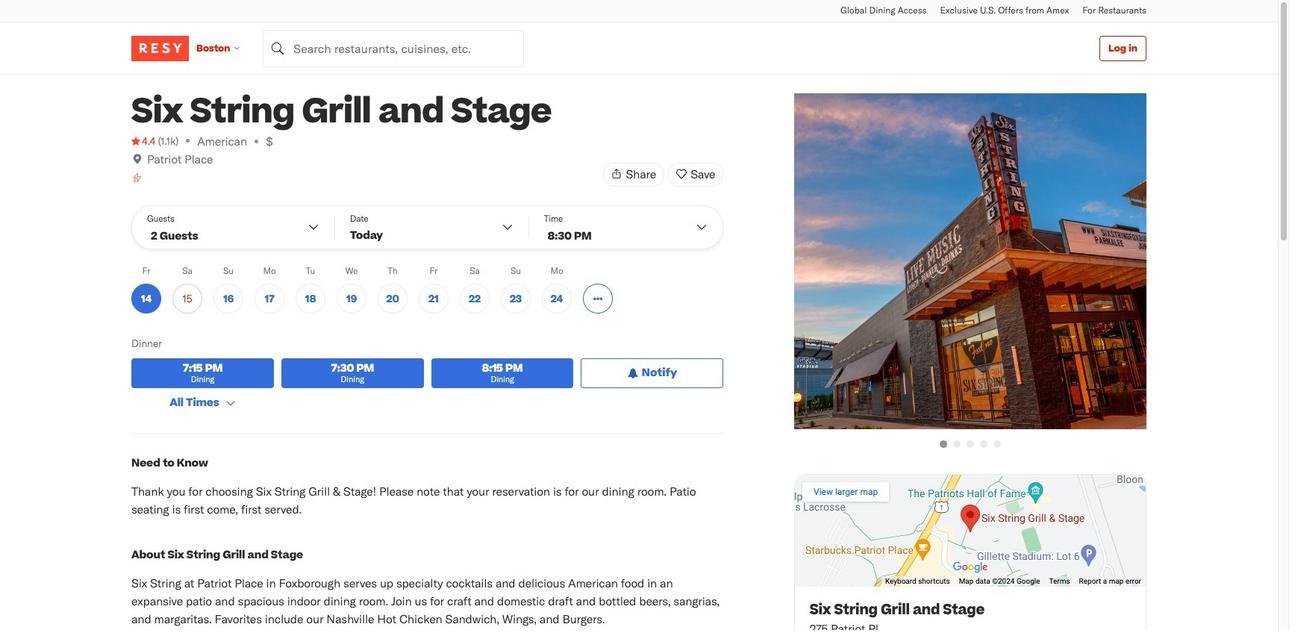 Task type: describe. For each thing, give the bounding box(es) containing it.
4.4 out of 5 stars image
[[131, 134, 156, 149]]



Task type: vqa. For each thing, say whether or not it's contained in the screenshot.
field
yes



Task type: locate. For each thing, give the bounding box(es) containing it.
None field
[[263, 30, 525, 67]]

Search restaurants, cuisines, etc. text field
[[263, 30, 525, 67]]



